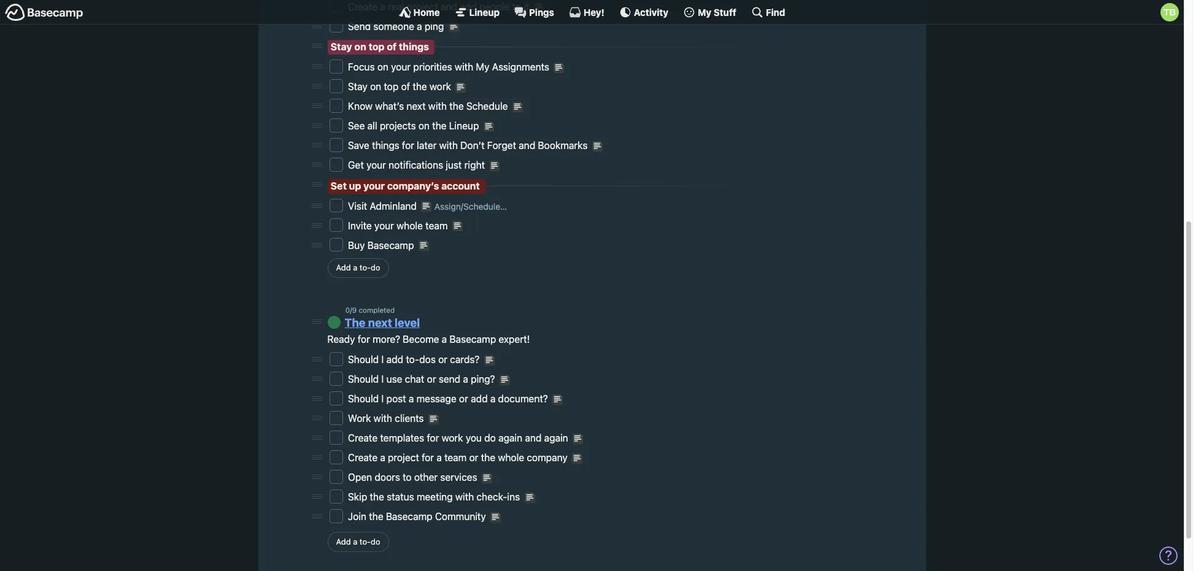 Task type: describe. For each thing, give the bounding box(es) containing it.
focus on your priorities with my assignments
[[348, 62, 552, 73]]

right
[[464, 160, 485, 171]]

know what's next with the schedule link
[[348, 101, 510, 112]]

add a to-do for 2nd add a to-do button from the bottom of the page
[[336, 263, 380, 273]]

should i use chat or send a ping?
[[348, 374, 498, 385]]

on for stay on top of things
[[354, 41, 366, 52]]

schedule
[[466, 101, 508, 112]]

your up stay on top of the work link
[[391, 62, 411, 73]]

you
[[466, 433, 482, 444]]

your right get
[[366, 160, 386, 171]]

the left schedule
[[449, 101, 464, 112]]

visit adminland
[[348, 201, 419, 212]]

see all projects on the lineup link
[[348, 121, 482, 132]]

bookmarks
[[538, 140, 588, 151]]

i for post
[[381, 394, 384, 405]]

a down the 'join'
[[353, 537, 357, 547]]

hey!
[[584, 6, 605, 17]]

set
[[331, 180, 347, 191]]

top for the
[[384, 81, 399, 92]]

create templates for work you do again and again link
[[348, 433, 571, 444]]

focus
[[348, 62, 375, 73]]

what's
[[375, 101, 404, 112]]

1 vertical spatial to-
[[406, 354, 419, 365]]

add for 2nd add a to-do button from the bottom of the page
[[336, 263, 351, 273]]

should for should i post a message or add a document?
[[348, 394, 379, 405]]

company
[[527, 453, 568, 464]]

send
[[348, 21, 371, 32]]

your right up on the left top of the page
[[364, 180, 385, 191]]

invite
[[348, 220, 372, 231]]

ping?
[[471, 374, 495, 385]]

do for 1st add a to-do button from the bottom of the page
[[371, 537, 380, 547]]

services
[[440, 472, 477, 483]]

your down visit adminland link
[[374, 220, 394, 231]]

level
[[395, 316, 420, 329]]

buy
[[348, 240, 365, 251]]

0 vertical spatial basecamp
[[367, 240, 414, 251]]

1 vertical spatial work
[[442, 433, 463, 444]]

my inside popup button
[[698, 6, 712, 17]]

to- for 1st add a to-do button from the bottom of the page
[[360, 537, 371, 547]]

ins
[[507, 492, 520, 503]]

focus on your priorities with my assignments link
[[348, 62, 552, 73]]

or right dos
[[438, 354, 447, 365]]

community
[[435, 512, 486, 523]]

find button
[[751, 6, 785, 18]]

up
[[349, 180, 361, 191]]

tim burton image
[[1161, 3, 1179, 21]]

for up other in the bottom of the page
[[422, 453, 434, 464]]

i for use
[[381, 374, 384, 385]]

a left real
[[380, 1, 385, 12]]

home
[[413, 6, 440, 17]]

2 vertical spatial add
[[471, 394, 488, 405]]

main element
[[0, 0, 1184, 25]]

2 vertical spatial basecamp
[[386, 512, 433, 523]]

stay on top of things
[[331, 41, 429, 52]]

0 vertical spatial next
[[407, 101, 426, 112]]

become
[[403, 334, 439, 345]]

use
[[386, 374, 402, 385]]

create a real project and add people to it
[[348, 1, 532, 12]]

and for stay on top of things
[[519, 140, 535, 151]]

skip
[[348, 492, 367, 503]]

or down send
[[459, 394, 468, 405]]

0/9 completed
[[345, 306, 395, 314]]

should for should i add to-dos or cards?
[[348, 354, 379, 365]]

stay for stay on top of the work
[[348, 81, 368, 92]]

stay on top of things link
[[331, 41, 429, 52]]

create a real project and add people to it link
[[348, 1, 532, 12]]

for right templates
[[427, 433, 439, 444]]

with up see all projects on the lineup
[[428, 101, 447, 112]]

assign/schedule…
[[435, 201, 507, 212]]

1 again from the left
[[498, 433, 523, 444]]

open doors to other services
[[348, 472, 480, 483]]

invite your whole team link
[[348, 220, 450, 231]]

create templates for work you do again and again
[[348, 433, 571, 444]]

the right the 'join'
[[369, 512, 383, 523]]

buy basecamp
[[348, 240, 417, 251]]

or down you
[[469, 453, 478, 464]]

add a to-do for 1st add a to-do button from the bottom of the page
[[336, 537, 380, 547]]

top for things
[[369, 41, 385, 52]]

a right become
[[442, 334, 447, 345]]

0/9 completed link
[[345, 306, 395, 314]]

add for 1st add a to-do button from the bottom of the page
[[336, 537, 351, 547]]

on for focus on your priorities with my assignments
[[377, 62, 389, 73]]

assignments
[[492, 62, 549, 73]]

buy basecamp link
[[348, 240, 417, 251]]

switch accounts image
[[5, 3, 83, 22]]

more?
[[373, 334, 400, 345]]

create for create templates for work you do again and again
[[348, 433, 378, 444]]

1 vertical spatial my
[[476, 62, 490, 73]]

do for 2nd add a to-do button from the bottom of the page
[[371, 263, 380, 273]]

visit
[[348, 201, 367, 212]]

find
[[766, 6, 785, 17]]

ready for more? become a basecamp expert!
[[327, 334, 530, 345]]

a down home link
[[417, 21, 422, 32]]

1 vertical spatial project
[[388, 453, 419, 464]]

0 horizontal spatial next
[[368, 316, 392, 329]]

forget
[[487, 140, 516, 151]]

visit adminland link
[[348, 201, 419, 212]]

pings button
[[514, 6, 554, 18]]

should i add to-dos or cards? link
[[348, 354, 482, 365]]

activity link
[[619, 6, 669, 18]]

1 vertical spatial things
[[372, 140, 400, 151]]

0 vertical spatial whole
[[397, 220, 423, 231]]

meeting
[[417, 492, 453, 503]]

completed
[[359, 306, 395, 314]]

join the basecamp community link
[[348, 512, 489, 523]]

the next level link
[[345, 316, 420, 329]]

get
[[348, 160, 364, 171]]

priorities
[[413, 62, 452, 73]]

join the basecamp community
[[348, 512, 489, 523]]

work with clients
[[348, 413, 426, 424]]

0 vertical spatial work
[[430, 81, 451, 92]]

1 add a to-do button from the top
[[327, 258, 389, 278]]

join
[[348, 512, 366, 523]]

on for stay on top of the work
[[370, 81, 381, 92]]

my stuff button
[[683, 6, 737, 18]]

stay for stay on top of things
[[331, 41, 352, 52]]

a right the post
[[409, 394, 414, 405]]

pings
[[529, 6, 554, 17]]

the next level
[[345, 316, 420, 329]]

the up know what's next with the schedule
[[413, 81, 427, 92]]

lineup inside main 'element'
[[469, 6, 500, 17]]

ready
[[327, 334, 355, 345]]

notifications
[[389, 160, 443, 171]]

company's
[[387, 180, 439, 191]]

see
[[348, 121, 365, 132]]

just
[[446, 160, 462, 171]]

2 again from the left
[[544, 433, 568, 444]]

a right send
[[463, 374, 468, 385]]



Task type: locate. For each thing, give the bounding box(es) containing it.
work
[[348, 413, 371, 424]]

should i add to-dos or cards?
[[348, 354, 482, 365]]

stay on top of the work link
[[348, 81, 454, 92]]

with up community
[[455, 492, 474, 503]]

basecamp
[[367, 240, 414, 251], [450, 334, 496, 345], [386, 512, 433, 523]]

1 vertical spatial top
[[384, 81, 399, 92]]

send someone a ping
[[348, 21, 447, 32]]

with right priorities
[[455, 62, 473, 73]]

your
[[391, 62, 411, 73], [366, 160, 386, 171], [364, 180, 385, 191], [374, 220, 394, 231]]

a down buy
[[353, 263, 357, 273]]

2 vertical spatial create
[[348, 453, 378, 464]]

0 vertical spatial and
[[441, 1, 457, 12]]

get your notifications just right link
[[348, 160, 488, 171]]

add left people
[[460, 1, 477, 12]]

next up see all projects on the lineup
[[407, 101, 426, 112]]

2 create from the top
[[348, 433, 378, 444]]

0 vertical spatial team
[[426, 220, 448, 231]]

add down the 'join'
[[336, 537, 351, 547]]

ready for more? become a basecamp expert! link
[[327, 334, 530, 345]]

on
[[354, 41, 366, 52], [377, 62, 389, 73], [370, 81, 381, 92], [419, 121, 430, 132]]

basecamp down invite your whole team
[[367, 240, 414, 251]]

save things for later with don't forget and bookmarks
[[348, 140, 590, 151]]

the right skip
[[370, 492, 384, 503]]

and right home
[[441, 1, 457, 12]]

stay down send
[[331, 41, 352, 52]]

3 create from the top
[[348, 453, 378, 464]]

skip the status meeting with check-ins link
[[348, 492, 523, 503]]

of
[[387, 41, 397, 52], [401, 81, 410, 92]]

do down join the basecamp community
[[371, 537, 380, 547]]

should i post a message or add a document? link
[[348, 394, 551, 405]]

0 vertical spatial my
[[698, 6, 712, 17]]

account
[[441, 180, 480, 191]]

check-
[[477, 492, 507, 503]]

add a to-do button down buy
[[327, 258, 389, 278]]

do right you
[[484, 433, 496, 444]]

project up ping
[[407, 1, 438, 12]]

should i use chat or send a ping? link
[[348, 374, 498, 385]]

activity
[[634, 6, 669, 17]]

i for add
[[381, 354, 384, 365]]

1 vertical spatial add a to-do
[[336, 537, 380, 547]]

team up services
[[444, 453, 467, 464]]

1 vertical spatial do
[[484, 433, 496, 444]]

again
[[498, 433, 523, 444], [544, 433, 568, 444]]

a up other in the bottom of the page
[[437, 453, 442, 464]]

3 should from the top
[[348, 394, 379, 405]]

get your notifications just right
[[348, 160, 488, 171]]

should i post a message or add a document?
[[348, 394, 551, 405]]

assign/schedule… link
[[435, 200, 507, 213]]

should for should i use chat or send a ping?
[[348, 374, 379, 385]]

add down buy
[[336, 263, 351, 273]]

basecamp down "status"
[[386, 512, 433, 523]]

templates
[[380, 433, 424, 444]]

top up focus
[[369, 41, 385, 52]]

clients
[[395, 413, 424, 424]]

stay up know
[[348, 81, 368, 92]]

0 vertical spatial project
[[407, 1, 438, 12]]

1 create from the top
[[348, 1, 378, 12]]

2 add from the top
[[336, 537, 351, 547]]

1 vertical spatial next
[[368, 316, 392, 329]]

1 horizontal spatial to
[[512, 1, 521, 12]]

of for the
[[401, 81, 410, 92]]

0 vertical spatial of
[[387, 41, 397, 52]]

add a to-do button
[[327, 258, 389, 278], [327, 532, 389, 552]]

0 horizontal spatial again
[[498, 433, 523, 444]]

0 vertical spatial to
[[512, 1, 521, 12]]

0 vertical spatial add a to-do
[[336, 263, 380, 273]]

for left later
[[402, 140, 414, 151]]

team
[[426, 220, 448, 231], [444, 453, 467, 464]]

1 vertical spatial lineup
[[449, 121, 479, 132]]

the down know what's next with the schedule link
[[432, 121, 447, 132]]

lineup up save things for later with don't forget and bookmarks link
[[449, 121, 479, 132]]

to- up chat
[[406, 354, 419, 365]]

1 horizontal spatial again
[[544, 433, 568, 444]]

on up focus
[[354, 41, 366, 52]]

dos
[[419, 354, 436, 365]]

0 horizontal spatial of
[[387, 41, 397, 52]]

0/9
[[345, 306, 357, 314]]

skip the status meeting with check-ins
[[348, 492, 523, 503]]

1 i from the top
[[381, 354, 384, 365]]

0 vertical spatial add
[[336, 263, 351, 273]]

home link
[[399, 6, 440, 18]]

top up what's
[[384, 81, 399, 92]]

set up your company's account link
[[331, 180, 480, 191]]

a
[[380, 1, 385, 12], [417, 21, 422, 32], [353, 263, 357, 273], [442, 334, 447, 345], [463, 374, 468, 385], [409, 394, 414, 405], [490, 394, 496, 405], [380, 453, 385, 464], [437, 453, 442, 464], [353, 537, 357, 547]]

on down stay on top of things
[[377, 62, 389, 73]]

0 vertical spatial stay
[[331, 41, 352, 52]]

and right forget
[[519, 140, 535, 151]]

2 add a to-do from the top
[[336, 537, 380, 547]]

0 horizontal spatial my
[[476, 62, 490, 73]]

add up use
[[386, 354, 403, 365]]

1 vertical spatial add
[[336, 537, 351, 547]]

stuff
[[714, 6, 737, 17]]

1 vertical spatial and
[[519, 140, 535, 151]]

other
[[414, 472, 438, 483]]

know what's next with the schedule
[[348, 101, 510, 112]]

0 vertical spatial top
[[369, 41, 385, 52]]

1 vertical spatial add a to-do button
[[327, 532, 389, 552]]

0 vertical spatial things
[[399, 41, 429, 52]]

add a to-do down buy
[[336, 263, 380, 273]]

adminland
[[370, 201, 417, 212]]

2 vertical spatial and
[[525, 433, 542, 444]]

should left use
[[348, 374, 379, 385]]

save
[[348, 140, 369, 151]]

1 vertical spatial create
[[348, 433, 378, 444]]

work down priorities
[[430, 81, 451, 92]]

i left the post
[[381, 394, 384, 405]]

1 vertical spatial should
[[348, 374, 379, 385]]

a down ping?
[[490, 394, 496, 405]]

create up "open"
[[348, 453, 378, 464]]

the
[[413, 81, 427, 92], [449, 101, 464, 112], [432, 121, 447, 132], [481, 453, 495, 464], [370, 492, 384, 503], [369, 512, 383, 523]]

0 vertical spatial add a to-do button
[[327, 258, 389, 278]]

document?
[[498, 394, 548, 405]]

ping
[[425, 21, 444, 32]]

things
[[399, 41, 429, 52], [372, 140, 400, 151]]

work with clients link
[[348, 413, 426, 424]]

with
[[455, 62, 473, 73], [428, 101, 447, 112], [439, 140, 458, 151], [374, 413, 392, 424], [455, 492, 474, 503]]

real
[[388, 1, 404, 12]]

0 vertical spatial should
[[348, 354, 379, 365]]

2 vertical spatial i
[[381, 394, 384, 405]]

project down templates
[[388, 453, 419, 464]]

to left it
[[512, 1, 521, 12]]

open doors to other services link
[[348, 472, 480, 483]]

status
[[387, 492, 414, 503]]

top
[[369, 41, 385, 52], [384, 81, 399, 92]]

i left use
[[381, 374, 384, 385]]

2 i from the top
[[381, 374, 384, 385]]

1 add from the top
[[336, 263, 351, 273]]

and for the next level
[[525, 433, 542, 444]]

0 vertical spatial lineup
[[469, 6, 500, 17]]

2 should from the top
[[348, 374, 379, 385]]

1 vertical spatial stay
[[348, 81, 368, 92]]

projects
[[380, 121, 416, 132]]

to- down buy
[[360, 263, 371, 273]]

things down send someone a ping link
[[399, 41, 429, 52]]

for down the
[[358, 334, 370, 345]]

basecamp up cards?
[[450, 334, 496, 345]]

people
[[479, 1, 510, 12]]

1 horizontal spatial whole
[[498, 453, 524, 464]]

should up work
[[348, 394, 379, 405]]

my left stuff
[[698, 6, 712, 17]]

1 vertical spatial basecamp
[[450, 334, 496, 345]]

with up just
[[439, 140, 458, 151]]

things down projects on the left
[[372, 140, 400, 151]]

0 vertical spatial do
[[371, 263, 380, 273]]

whole left company
[[498, 453, 524, 464]]

it
[[524, 1, 529, 12]]

to- for 2nd add a to-do button from the bottom of the page
[[360, 263, 371, 273]]

know
[[348, 101, 373, 112]]

2 vertical spatial do
[[371, 537, 380, 547]]

1 vertical spatial team
[[444, 453, 467, 464]]

1 horizontal spatial of
[[401, 81, 410, 92]]

on up later
[[419, 121, 430, 132]]

send someone a ping link
[[348, 21, 447, 32]]

expert!
[[499, 334, 530, 345]]

of up what's
[[401, 81, 410, 92]]

do down buy basecamp
[[371, 263, 380, 273]]

0 horizontal spatial whole
[[397, 220, 423, 231]]

save things for later with don't forget and bookmarks link
[[348, 140, 590, 151]]

for
[[402, 140, 414, 151], [358, 334, 370, 345], [427, 433, 439, 444], [422, 453, 434, 464]]

team down assign/schedule… on the left top
[[426, 220, 448, 231]]

1 add a to-do from the top
[[336, 263, 380, 273]]

0 vertical spatial create
[[348, 1, 378, 12]]

message
[[417, 394, 457, 405]]

next down completed
[[368, 316, 392, 329]]

post
[[386, 394, 406, 405]]

whole down adminland
[[397, 220, 423, 231]]

open
[[348, 472, 372, 483]]

again up company
[[544, 433, 568, 444]]

add a to-do button down the 'join'
[[327, 532, 389, 552]]

to- down the 'join'
[[360, 537, 371, 547]]

i
[[381, 354, 384, 365], [381, 374, 384, 385], [381, 394, 384, 405]]

1 horizontal spatial my
[[698, 6, 712, 17]]

of down someone
[[387, 41, 397, 52]]

lineup left it
[[469, 6, 500, 17]]

0 vertical spatial i
[[381, 354, 384, 365]]

with right work
[[374, 413, 392, 424]]

should down ready
[[348, 354, 379, 365]]

to left other in the bottom of the page
[[403, 472, 412, 483]]

with for later
[[439, 140, 458, 151]]

add a to-do down the 'join'
[[336, 537, 380, 547]]

create for create a real project and add people to it
[[348, 1, 378, 12]]

stay
[[331, 41, 352, 52], [348, 81, 368, 92]]

1 vertical spatial add
[[386, 354, 403, 365]]

create down work
[[348, 433, 378, 444]]

chat
[[405, 374, 424, 385]]

with for priorities
[[455, 62, 473, 73]]

see all projects on the lineup
[[348, 121, 482, 132]]

1 should from the top
[[348, 354, 379, 365]]

add down ping?
[[471, 394, 488, 405]]

and up company
[[525, 433, 542, 444]]

i down more?
[[381, 354, 384, 365]]

0 vertical spatial to-
[[360, 263, 371, 273]]

create for create a project for a team or the whole company
[[348, 453, 378, 464]]

do
[[371, 263, 380, 273], [484, 433, 496, 444], [371, 537, 380, 547]]

invite your whole team
[[348, 220, 450, 231]]

with for meeting
[[455, 492, 474, 503]]

on up what's
[[370, 81, 381, 92]]

1 vertical spatial whole
[[498, 453, 524, 464]]

work up "create a project for a team or the whole company" link
[[442, 433, 463, 444]]

or right chat
[[427, 374, 436, 385]]

the
[[345, 316, 366, 329]]

create up send
[[348, 1, 378, 12]]

again right you
[[498, 433, 523, 444]]

project
[[407, 1, 438, 12], [388, 453, 419, 464]]

1 horizontal spatial next
[[407, 101, 426, 112]]

add
[[336, 263, 351, 273], [336, 537, 351, 547]]

2 add a to-do button from the top
[[327, 532, 389, 552]]

1 vertical spatial to
[[403, 472, 412, 483]]

and
[[441, 1, 457, 12], [519, 140, 535, 151], [525, 433, 542, 444]]

my left assignments at the top left
[[476, 62, 490, 73]]

1 vertical spatial of
[[401, 81, 410, 92]]

doors
[[375, 472, 400, 483]]

to-
[[360, 263, 371, 273], [406, 354, 419, 365], [360, 537, 371, 547]]

2 vertical spatial to-
[[360, 537, 371, 547]]

0 vertical spatial add
[[460, 1, 477, 12]]

1 vertical spatial i
[[381, 374, 384, 385]]

create a project for a team or the whole company
[[348, 453, 570, 464]]

2 vertical spatial should
[[348, 394, 379, 405]]

later
[[417, 140, 437, 151]]

whole
[[397, 220, 423, 231], [498, 453, 524, 464]]

of for things
[[387, 41, 397, 52]]

0 horizontal spatial to
[[403, 472, 412, 483]]

lineup link
[[455, 6, 500, 18]]

the down you
[[481, 453, 495, 464]]

a up doors on the bottom left
[[380, 453, 385, 464]]

set up your company's account
[[331, 180, 480, 191]]

3 i from the top
[[381, 394, 384, 405]]



Task type: vqa. For each thing, say whether or not it's contained in the screenshot.
2nd Add A To-Do BUTTON from the top
yes



